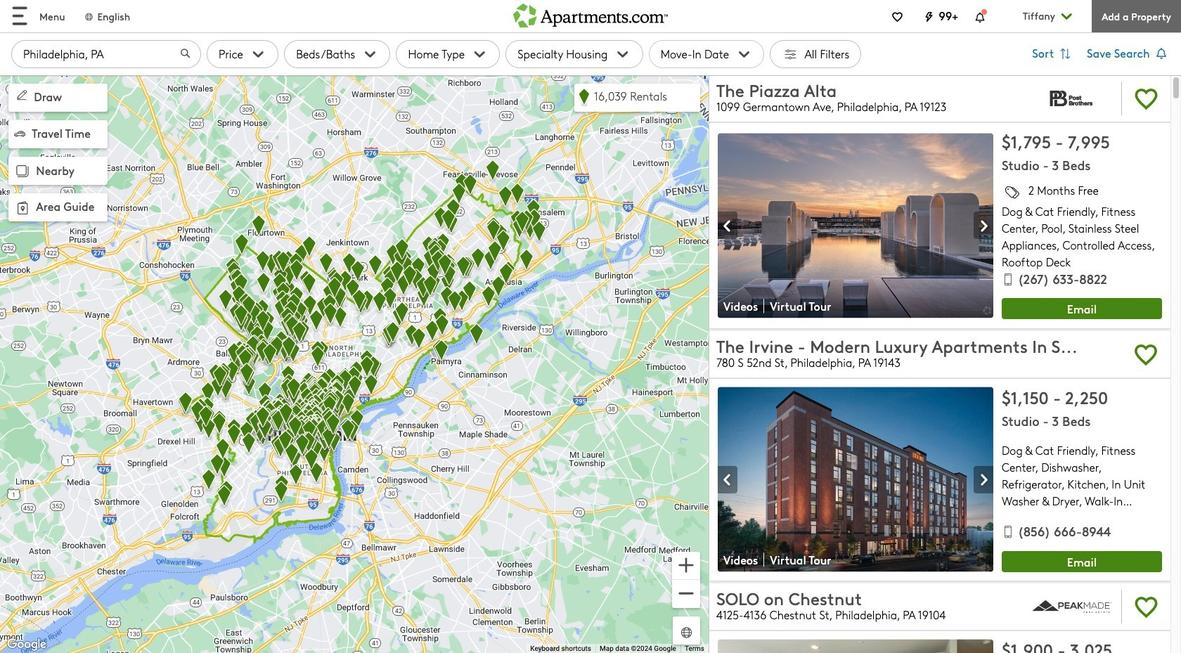 Task type: describe. For each thing, give the bounding box(es) containing it.
satellite view image
[[679, 625, 695, 641]]

building photo - solo on chestnut image
[[718, 640, 994, 653]]

building photo - the piazza alta image
[[718, 133, 994, 318]]

google image
[[4, 636, 50, 653]]

post brothers image
[[1032, 78, 1114, 119]]

2 vertical spatial margin image
[[13, 198, 32, 218]]

margin image
[[13, 162, 32, 181]]



Task type: vqa. For each thing, say whether or not it's contained in the screenshot.
"," within the Austin -Bergstrom International - Austin , TX (Airport)
no



Task type: locate. For each thing, give the bounding box(es) containing it.
1 vertical spatial margin image
[[14, 128, 25, 139]]

Location or Point of Interest text field
[[11, 40, 201, 68]]

building photo - the irvine - modern luxury apartments in s... image
[[718, 387, 994, 572]]

map region
[[0, 75, 709, 653]]

margin image
[[14, 87, 30, 103], [14, 128, 25, 139], [13, 198, 32, 218]]

0 vertical spatial margin image
[[14, 87, 30, 103]]

placard image image
[[718, 213, 738, 240], [974, 213, 994, 240], [718, 467, 738, 494], [974, 467, 994, 494]]

apartments.com logo image
[[514, 0, 668, 27]]



